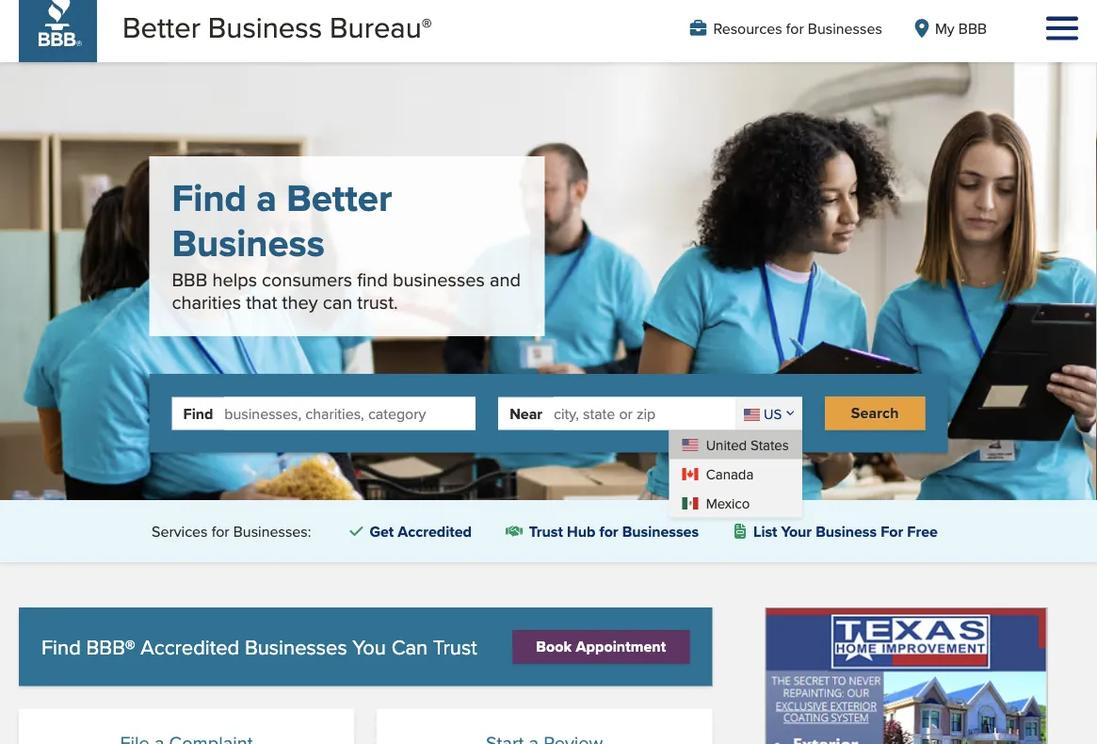 Task type: describe. For each thing, give the bounding box(es) containing it.
find bbb® accredited businesses you can trust
[[41, 632, 477, 661]]

1 vertical spatial find
[[183, 402, 213, 424]]

your
[[781, 520, 812, 542]]

canada option
[[669, 459, 802, 488]]

that
[[246, 289, 277, 316]]

Near field
[[554, 397, 736, 430]]

list
[[754, 520, 778, 542]]

mexico option
[[669, 488, 802, 517]]

resources
[[713, 18, 783, 39]]

can
[[323, 289, 353, 316]]

canada
[[706, 464, 754, 484]]

find
[[357, 266, 388, 293]]

list your business for free link
[[725, 516, 946, 547]]

1 vertical spatial accredited
[[141, 632, 240, 661]]

charities
[[172, 289, 241, 316]]

0 vertical spatial business
[[208, 6, 322, 48]]

trust hub for businesses link
[[498, 515, 707, 548]]

us
[[764, 403, 782, 423]]

you
[[353, 632, 386, 661]]

united
[[706, 435, 747, 454]]

find a better business bbb helps consumers find businesses and charities that they can trust.
[[172, 170, 521, 316]]

for
[[881, 520, 904, 542]]

trust hub for businesses
[[529, 520, 699, 542]]

services for businesses:
[[152, 521, 311, 542]]

texas home improvement, llc image
[[766, 608, 1048, 744]]

united states option
[[669, 430, 802, 459]]

0 vertical spatial accredited
[[398, 520, 472, 542]]

states
[[751, 435, 789, 454]]

find for businesses
[[41, 632, 81, 661]]

my bbb button
[[913, 17, 987, 39]]

helps
[[212, 266, 257, 293]]

search button
[[825, 397, 926, 430]]

businesses:
[[233, 521, 311, 542]]

a
[[256, 170, 277, 225]]

2 horizontal spatial businesses
[[808, 18, 883, 39]]

®
[[422, 10, 432, 40]]

my bbb
[[935, 17, 987, 39]]

US field
[[736, 397, 802, 430]]

for for businesses:
[[212, 521, 230, 542]]

book appointment
[[536, 636, 666, 658]]

mexico
[[706, 493, 750, 513]]

appointment
[[576, 636, 666, 658]]

for for businesses
[[786, 18, 804, 39]]



Task type: locate. For each thing, give the bounding box(es) containing it.
1 vertical spatial bbb
[[172, 266, 207, 293]]

0 horizontal spatial trust
[[433, 632, 477, 661]]

list box
[[669, 430, 802, 517]]

book appointment link
[[513, 630, 690, 664]]

businesses
[[808, 18, 883, 39], [622, 520, 699, 542], [245, 632, 347, 661]]

0 horizontal spatial bbb
[[172, 266, 207, 293]]

trust right can
[[433, 632, 477, 661]]

accredited
[[398, 520, 472, 542], [141, 632, 240, 661]]

0 vertical spatial businesses
[[808, 18, 883, 39]]

get
[[370, 520, 394, 542]]

hub
[[567, 520, 596, 542]]

for right resources
[[786, 18, 804, 39]]

businesses
[[393, 266, 485, 293]]

0 vertical spatial bbb
[[959, 17, 987, 39]]

they
[[282, 289, 318, 316]]

accredited right bbb®
[[141, 632, 240, 661]]

business inside list your business for free link
[[816, 520, 877, 542]]

and
[[490, 266, 521, 293]]

search
[[851, 402, 899, 424]]

can
[[392, 632, 428, 661]]

resources for businesses link
[[690, 18, 883, 39]]

0 horizontal spatial accredited
[[141, 632, 240, 661]]

better
[[122, 6, 201, 48], [287, 170, 392, 225]]

1 horizontal spatial accredited
[[398, 520, 472, 542]]

resources for businesses
[[713, 18, 883, 39]]

businesses for trust hub for businesses
[[622, 520, 699, 542]]

for right services
[[212, 521, 230, 542]]

1 horizontal spatial trust
[[529, 520, 563, 542]]

better business bureau ®
[[122, 6, 432, 48]]

for right hub
[[600, 520, 619, 542]]

bbb left helps
[[172, 266, 207, 293]]

1 vertical spatial trust
[[433, 632, 477, 661]]

united states
[[706, 435, 789, 454]]

for
[[786, 18, 804, 39], [600, 520, 619, 542], [212, 521, 230, 542]]

1 horizontal spatial bbb
[[959, 17, 987, 39]]

0 vertical spatial find
[[172, 170, 247, 225]]

services
[[152, 521, 208, 542]]

better inside find a better business bbb helps consumers find businesses and charities that they can trust.
[[287, 170, 392, 225]]

book
[[536, 636, 572, 658]]

businesses for find bbb® accredited businesses you can trust
[[245, 632, 347, 661]]

1 horizontal spatial better
[[287, 170, 392, 225]]

1 vertical spatial business
[[172, 215, 325, 271]]

1 horizontal spatial for
[[600, 520, 619, 542]]

0 horizontal spatial better
[[122, 6, 201, 48]]

trust left hub
[[529, 520, 563, 542]]

get accredited link
[[341, 516, 479, 547]]

near
[[510, 402, 543, 424]]

Find search field
[[225, 397, 476, 430]]

2 vertical spatial business
[[816, 520, 877, 542]]

list your business for free
[[754, 520, 938, 542]]

1 horizontal spatial businesses
[[622, 520, 699, 542]]

1 vertical spatial better
[[287, 170, 392, 225]]

consumers
[[262, 266, 352, 293]]

0 vertical spatial better
[[122, 6, 201, 48]]

0 horizontal spatial businesses
[[245, 632, 347, 661]]

bbb right my
[[959, 17, 987, 39]]

get accredited
[[370, 520, 472, 542]]

bureau
[[330, 6, 422, 48]]

2 vertical spatial businesses
[[245, 632, 347, 661]]

business inside find a better business bbb helps consumers find businesses and charities that they can trust.
[[172, 215, 325, 271]]

my
[[935, 17, 955, 39]]

trust
[[529, 520, 563, 542], [433, 632, 477, 661]]

bbb®
[[86, 632, 135, 661]]

find for business
[[172, 170, 247, 225]]

free
[[907, 520, 938, 542]]

trust.
[[357, 289, 398, 316]]

list box containing united states
[[669, 430, 802, 517]]

2 horizontal spatial for
[[786, 18, 804, 39]]

a group of volunteers. in the foreground, a diverse group of women check notes on a clipboard. in the background, others work on assembling boxes. image
[[0, 62, 1097, 500]]

bbb inside find a better business bbb helps consumers find businesses and charities that they can trust.
[[172, 266, 207, 293]]

1 vertical spatial businesses
[[622, 520, 699, 542]]

business
[[208, 6, 322, 48], [172, 215, 325, 271], [816, 520, 877, 542]]

accredited right get
[[398, 520, 472, 542]]

2 vertical spatial find
[[41, 632, 81, 661]]

bbb
[[959, 17, 987, 39], [172, 266, 207, 293]]

find inside find a better business bbb helps consumers find businesses and charities that they can trust.
[[172, 170, 247, 225]]

0 horizontal spatial for
[[212, 521, 230, 542]]

0 vertical spatial trust
[[529, 520, 563, 542]]

find
[[172, 170, 247, 225], [183, 402, 213, 424], [41, 632, 81, 661]]



Task type: vqa. For each thing, say whether or not it's contained in the screenshot.
learn
no



